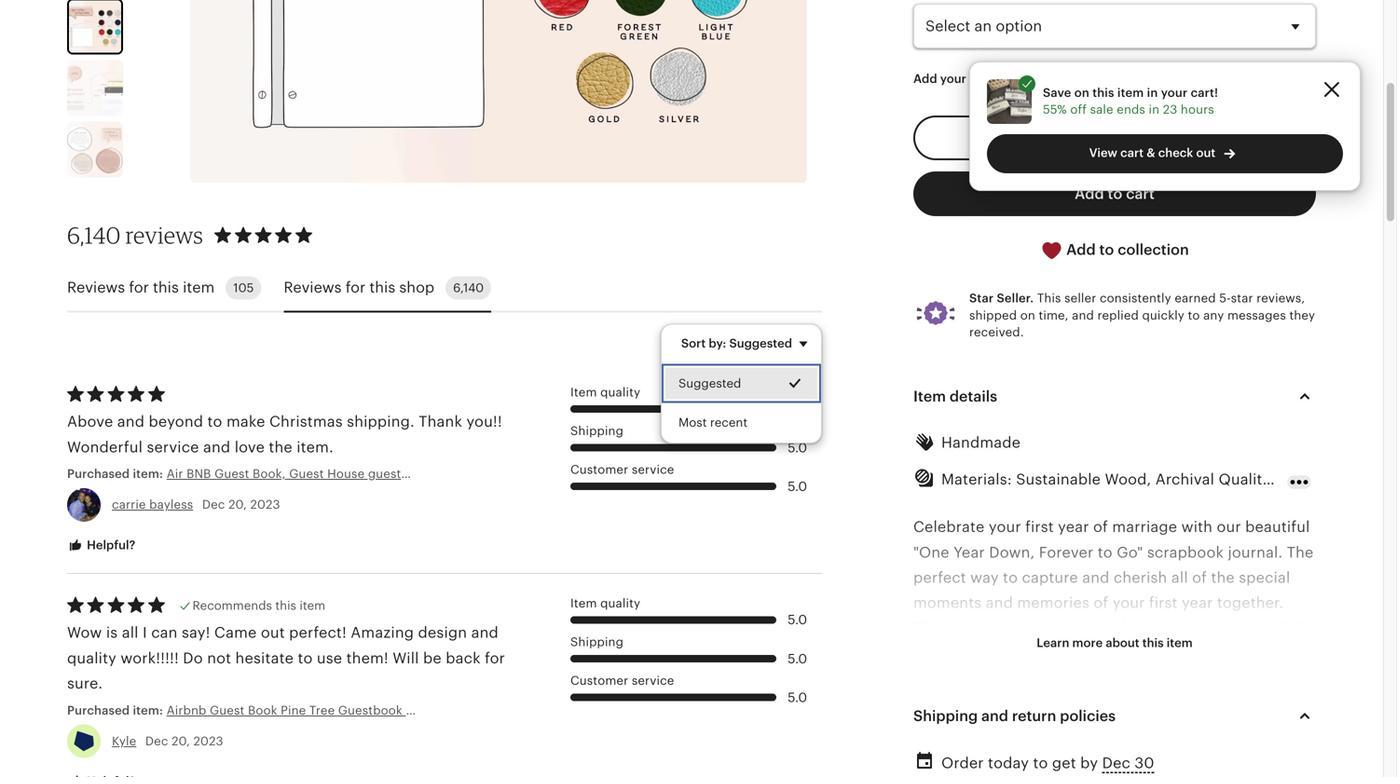 Task type: describe. For each thing, give the bounding box(es) containing it.
exciting
[[960, 722, 1018, 738]]

customer for wow is all i can say! came out perfect! amazing design and quality work!!!!! do not hesitate to use them! will be back for sure.
[[570, 674, 629, 688]]

traditional
[[1053, 620, 1127, 637]]

to inside 'button'
[[1100, 241, 1114, 258]]

item for above and beyond to make christmas shipping. thank you!! wonderful service and love the item.
[[570, 385, 597, 399]]

use
[[914, 696, 940, 713]]

star
[[1231, 291, 1254, 305]]

this for reviews for this shop
[[370, 279, 395, 296]]

add for add your personalization (optional)
[[914, 72, 937, 86]]

personalization
[[969, 72, 1059, 86]]

as
[[958, 696, 974, 713]]

&
[[1147, 146, 1155, 160]]

this inside dropdown button
[[1143, 636, 1164, 650]]

first inside 'use it as a photo scrapbook or journal to write about all of the exciting memories you've made during your first year married.'
[[1283, 722, 1312, 738]]

your inside dropdown button
[[940, 72, 967, 86]]

and down way
[[986, 595, 1013, 612]]

and down forever
[[1082, 570, 1110, 586]]

a inside celebrate your first year of marriage with our beautiful "one year down, forever to go" scrapbook journal. the perfect way to capture and cherish all of the special moments and memories of your first year together. this makes a great traditional paper anniversary gift for those who are sentimental at heart.
[[998, 620, 1006, 637]]

made
[[1150, 722, 1191, 738]]

all inside wow is all i can say! came out perfect! amazing design and quality work!!!!! do not hesitate to use them! will be back for sure.
[[122, 625, 139, 642]]

6,140 for 6,140 reviews
[[67, 221, 121, 249]]

quality inside wow is all i can say! came out perfect! amazing design and quality work!!!!! do not hesitate to use them! will be back for sure.
[[67, 650, 116, 667]]

are
[[993, 646, 1016, 662]]

about inside 'use it as a photo scrapbook or journal to write about all of the exciting memories you've made during your first year married.'
[[1253, 696, 1295, 713]]

first anniversary scrapbook gift paper 1st anniversary gift image 8 image
[[67, 122, 123, 178]]

check
[[1158, 146, 1194, 160]]

thank
[[419, 414, 462, 430]]

engr
[[1368, 471, 1397, 488]]

add your personalization (optional) button
[[900, 59, 1160, 99]]

makes
[[947, 620, 994, 637]]

your inside save on this item in your cart! 55% off sale ends in 23 hours
[[1161, 86, 1188, 100]]

most recent button
[[662, 403, 821, 443]]

guestbook
[[338, 704, 403, 718]]

you!!
[[467, 414, 502, 430]]

view cart & check out
[[1089, 146, 1216, 160]]

and inside dropdown button
[[982, 708, 1009, 725]]

consistently
[[1100, 291, 1172, 305]]

wood,
[[1105, 471, 1152, 488]]

5 5.0 from the top
[[788, 651, 807, 666]]

replied
[[1098, 308, 1139, 322]]

memories inside 'use it as a photo scrapbook or journal to write about all of the exciting memories you've made during your first year married.'
[[1022, 722, 1095, 738]]

purchased item:
[[67, 467, 167, 481]]

tree
[[309, 704, 335, 718]]

celebrate your first year of marriage with our beautiful "one year down, forever to go" scrapbook journal. the perfect way to capture and cherish all of the special moments and memories of your first year together. this makes a great traditional paper anniversary gift for those who are sentimental at heart.
[[914, 519, 1315, 662]]

item inside save on this item in your cart! 55% off sale ends in 23 hours
[[1118, 86, 1144, 100]]

off
[[1070, 103, 1087, 117]]

your inside 'use it as a photo scrapbook or journal to write about all of the exciting memories you've made during your first year married.'
[[1247, 722, 1279, 738]]

during
[[1195, 722, 1243, 738]]

item inside dropdown button
[[1167, 636, 1193, 650]]

shipping.
[[347, 414, 415, 430]]

most recent
[[678, 416, 748, 430]]

add for add to cart
[[1075, 185, 1104, 202]]

to inside above and beyond to make christmas shipping. thank you!! wonderful service and love the item.
[[207, 414, 222, 430]]

wonderful
[[67, 439, 143, 456]]

learn more about this item button
[[1023, 626, 1207, 660]]

love
[[235, 439, 265, 456]]

design
[[418, 625, 467, 642]]

at
[[1110, 646, 1124, 662]]

item: for purchased item: airbnb guest book pine tree guestbook cabin lodge welcome book
[[133, 704, 163, 718]]

on inside this seller consistently earned 5-star reviews, shipped on time, and replied quickly to any messages they received.
[[1020, 308, 1036, 322]]

item details button
[[897, 374, 1333, 419]]

kyle
[[112, 734, 136, 748]]

hesitate
[[235, 650, 294, 667]]

sale
[[1090, 103, 1114, 117]]

not
[[207, 650, 231, 667]]

of up traditional
[[1094, 595, 1109, 612]]

they
[[1290, 308, 1315, 322]]

details
[[950, 388, 998, 405]]

1 vertical spatial in
[[1149, 103, 1160, 117]]

airbnb guest book pine tree guestbook cabin lodge welcome book link
[[167, 702, 572, 719]]

and up wonderful
[[117, 414, 145, 430]]

4 5.0 from the top
[[788, 613, 807, 628]]

for inside wow is all i can say! came out perfect! amazing design and quality work!!!!! do not hesitate to use them! will be back for sure.
[[485, 650, 505, 667]]

back
[[446, 650, 481, 667]]

quality for above and beyond to make christmas shipping. thank you!! wonderful service and love the item.
[[600, 385, 641, 399]]

reviews,
[[1257, 291, 1305, 305]]

this seller consistently earned 5-star reviews, shipped on time, and replied quickly to any messages they received.
[[969, 291, 1315, 339]]

carrie bayless dec 20, 2023
[[112, 498, 280, 512]]

use it as a photo scrapbook or journal to write about all of the exciting memories you've made during your first year married.
[[914, 696, 1316, 764]]

amazing
[[351, 625, 414, 642]]

2 5.0 from the top
[[788, 440, 807, 455]]

2 vertical spatial dec
[[1102, 755, 1131, 772]]

view
[[1089, 146, 1118, 160]]

most
[[678, 416, 707, 430]]

for down the 6,140 reviews at left
[[129, 279, 149, 296]]

23
[[1163, 103, 1178, 117]]

came
[[214, 625, 257, 642]]

all inside celebrate your first year of marriage with our beautiful "one year down, forever to go" scrapbook journal. the perfect way to capture and cherish all of the special moments and memories of your first year together. this makes a great traditional paper anniversary gift for those who are sentimental at heart.
[[1172, 570, 1188, 586]]

sure.
[[67, 675, 103, 692]]

is
[[106, 625, 118, 642]]

add to collection button
[[914, 227, 1316, 273]]

6 5.0 from the top
[[788, 690, 807, 705]]

time,
[[1039, 308, 1069, 322]]

by:
[[709, 336, 726, 350]]

memories inside celebrate your first year of marriage with our beautiful "one year down, forever to go" scrapbook journal. the perfect way to capture and cherish all of the special moments and memories of your first year together. this makes a great traditional paper anniversary gift for those who are sentimental at heart.
[[1017, 595, 1090, 612]]

learn more about this item
[[1037, 636, 1193, 650]]

married.
[[949, 747, 1010, 764]]

books are bound using vegan leather binding available in black, grey, ivory, burgundy, white, navy, red, forest green, light blue, gold, or silver. image
[[69, 1, 121, 53]]

add to cart
[[1075, 185, 1155, 202]]

reviews
[[125, 221, 203, 249]]

today
[[988, 755, 1029, 772]]

way
[[971, 570, 999, 586]]

our
[[1217, 519, 1241, 536]]

reviews for reviews for this item
[[67, 279, 125, 296]]

to inside wow is all i can say! came out perfect! amazing design and quality work!!!!! do not hesitate to use them! will be back for sure.
[[298, 650, 313, 667]]

materials: sustainable wood, archival quality paper, laser engr
[[941, 471, 1397, 488]]

5-
[[1219, 291, 1231, 305]]

0 vertical spatial dec
[[202, 498, 225, 512]]

3 5.0 from the top
[[788, 479, 807, 494]]

item for wow is all i can say! came out perfect! amazing design and quality work!!!!! do not hesitate to use them! will be back for sure.
[[570, 597, 597, 610]]

reviews for reviews for this shop
[[284, 279, 342, 296]]

messages
[[1228, 308, 1286, 322]]

celebrate
[[914, 519, 985, 536]]

quality
[[1219, 471, 1271, 488]]

welcome
[[484, 704, 539, 718]]

capture
[[1022, 570, 1078, 586]]

to inside this seller consistently earned 5-star reviews, shipped on time, and replied quickly to any messages they received.
[[1188, 308, 1200, 322]]

item quality for wow is all i can say! came out perfect! amazing design and quality work!!!!! do not hesitate to use them! will be back for sure.
[[570, 597, 641, 610]]

earned
[[1175, 291, 1216, 305]]

archival
[[1156, 471, 1215, 488]]

dec 30 button
[[1102, 750, 1155, 777]]

this for reviews for this item
[[153, 279, 179, 296]]

received.
[[969, 325, 1024, 339]]

add to collection
[[1063, 241, 1189, 258]]

laser
[[1324, 471, 1363, 488]]

it
[[945, 696, 954, 713]]

1 horizontal spatial out
[[1196, 146, 1216, 160]]

order
[[941, 755, 984, 772]]

the inside celebrate your first year of marriage with our beautiful "one year down, forever to go" scrapbook journal. the perfect way to capture and cherish all of the special moments and memories of your first year together. this makes a great traditional paper anniversary gift for those who are sentimental at heart.
[[1211, 570, 1235, 586]]

customer service for above and beyond to make christmas shipping. thank you!! wonderful service and love the item.
[[570, 463, 674, 477]]

wow
[[67, 625, 102, 642]]

item up perfect!
[[300, 599, 325, 613]]



Task type: vqa. For each thing, say whether or not it's contained in the screenshot.
Gifts for Kids Sales "link"
no



Task type: locate. For each thing, give the bounding box(es) containing it.
1 vertical spatial year
[[1182, 595, 1213, 612]]

1 horizontal spatial reviews
[[284, 279, 342, 296]]

0 horizontal spatial 20,
[[172, 734, 190, 748]]

1 horizontal spatial 2023
[[250, 498, 280, 512]]

order today to get by dec 30
[[941, 755, 1155, 772]]

and up back
[[471, 625, 499, 642]]

a right as
[[978, 696, 987, 713]]

i
[[143, 625, 147, 642]]

will
[[393, 650, 419, 667]]

quality for wow is all i can say! came out perfect! amazing design and quality work!!!!! do not hesitate to use them! will be back for sure.
[[600, 597, 641, 610]]

memories up get
[[1022, 722, 1095, 738]]

add inside dropdown button
[[914, 72, 937, 86]]

0 vertical spatial suggested
[[729, 336, 792, 350]]

great
[[1010, 620, 1048, 637]]

all left "i"
[[122, 625, 139, 642]]

item: up kyle dec 20, 2023
[[133, 704, 163, 718]]

tab list
[[67, 265, 822, 313]]

6,140 for 6,140
[[453, 281, 484, 295]]

menu
[[661, 324, 822, 444]]

dec right the kyle
[[145, 734, 168, 748]]

0 vertical spatial on
[[1075, 86, 1090, 100]]

customer for above and beyond to make christmas shipping. thank you!! wonderful service and love the item.
[[570, 463, 629, 477]]

0 vertical spatial quality
[[600, 385, 641, 399]]

the for service
[[269, 439, 293, 456]]

item up journal
[[1167, 636, 1193, 650]]

2 vertical spatial first
[[1283, 722, 1312, 738]]

0 horizontal spatial this
[[914, 620, 943, 637]]

your up down,
[[989, 519, 1021, 536]]

of down with
[[1192, 570, 1207, 586]]

your up 23
[[1161, 86, 1188, 100]]

to left collection
[[1100, 241, 1114, 258]]

suggested inside popup button
[[729, 336, 792, 350]]

1 horizontal spatial 6,140
[[453, 281, 484, 295]]

0 vertical spatial about
[[1106, 636, 1140, 650]]

the inside above and beyond to make christmas shipping. thank you!! wonderful service and love the item.
[[269, 439, 293, 456]]

6,140 right shop
[[453, 281, 484, 295]]

cart left &
[[1121, 146, 1144, 160]]

1 vertical spatial 6,140
[[453, 281, 484, 295]]

add down view
[[1075, 185, 1104, 202]]

1 vertical spatial shipping
[[570, 635, 624, 649]]

1 vertical spatial a
[[978, 696, 987, 713]]

suggested button
[[662, 364, 821, 403]]

item quality
[[570, 385, 641, 399], [570, 597, 641, 610]]

1 book from the left
[[248, 704, 277, 718]]

sort by: suggested button
[[667, 324, 829, 363]]

recent
[[710, 416, 748, 430]]

reviews down the 6,140 reviews at left
[[67, 279, 125, 296]]

the inside 'use it as a photo scrapbook or journal to write about all of the exciting memories you've made during your first year married.'
[[932, 722, 956, 738]]

1 item quality from the top
[[570, 385, 641, 399]]

scrapbook left "or"
[[1038, 696, 1115, 713]]

the
[[269, 439, 293, 456], [1211, 570, 1235, 586], [932, 722, 956, 738]]

shipping inside dropdown button
[[914, 708, 978, 725]]

purchased down wonderful
[[67, 467, 130, 481]]

about inside learn more about this item dropdown button
[[1106, 636, 1140, 650]]

0 horizontal spatial all
[[122, 625, 139, 642]]

item: for purchased item:
[[133, 467, 163, 481]]

2 vertical spatial service
[[632, 674, 674, 688]]

0 horizontal spatial on
[[1020, 308, 1036, 322]]

0 vertical spatial year
[[1058, 519, 1089, 536]]

this
[[1093, 86, 1115, 100], [153, 279, 179, 296], [370, 279, 395, 296], [275, 599, 296, 613], [1143, 636, 1164, 650]]

6,140 left "reviews"
[[67, 221, 121, 249]]

add for add to collection
[[1067, 241, 1096, 258]]

0 horizontal spatial the
[[269, 439, 293, 456]]

1 item: from the top
[[133, 467, 163, 481]]

suggested right by:
[[729, 336, 792, 350]]

0 vertical spatial first
[[1025, 519, 1054, 536]]

and
[[1072, 308, 1094, 322], [117, 414, 145, 430], [203, 439, 231, 456], [1082, 570, 1110, 586], [986, 595, 1013, 612], [471, 625, 499, 642], [982, 708, 1009, 725]]

year up forever
[[1058, 519, 1089, 536]]

star
[[969, 291, 994, 305]]

service for wow is all i can say! came out perfect! amazing design and quality work!!!!! do not hesitate to use them! will be back for sure.
[[632, 674, 674, 688]]

2 purchased from the top
[[67, 704, 130, 718]]

above and beyond to make christmas shipping. thank you!! wonderful service and love the item.
[[67, 414, 502, 456]]

1 vertical spatial all
[[122, 625, 139, 642]]

your left personalization at the right top of page
[[940, 72, 967, 86]]

1 vertical spatial quality
[[600, 597, 641, 610]]

to inside button
[[1108, 185, 1123, 202]]

out up hesitate
[[261, 625, 285, 642]]

2 item: from the top
[[133, 704, 163, 718]]

2 reviews from the left
[[284, 279, 342, 296]]

0 horizontal spatial a
[[978, 696, 987, 713]]

dec right bayless
[[202, 498, 225, 512]]

2 horizontal spatial all
[[1299, 696, 1316, 713]]

1 reviews from the left
[[67, 279, 125, 296]]

this up 'those'
[[914, 620, 943, 637]]

this inside this seller consistently earned 5-star reviews, shipped on time, and replied quickly to any messages they received.
[[1037, 291, 1061, 305]]

the right love
[[269, 439, 293, 456]]

scrapbook inside 'use it as a photo scrapbook or journal to write about all of the exciting memories you've made during your first year married.'
[[1038, 696, 1115, 713]]

item
[[1118, 86, 1144, 100], [183, 279, 215, 296], [300, 599, 325, 613], [1167, 636, 1193, 650]]

0 vertical spatial shipping
[[570, 424, 624, 438]]

for right back
[[485, 650, 505, 667]]

add up the seller
[[1067, 241, 1096, 258]]

add inside 'button'
[[1067, 241, 1096, 258]]

0 vertical spatial 20,
[[228, 498, 247, 512]]

to inside 'use it as a photo scrapbook or journal to write about all of the exciting memories you've made during your first year married.'
[[1193, 696, 1208, 713]]

first right during
[[1283, 722, 1312, 738]]

item left 105
[[183, 279, 215, 296]]

materials:
[[941, 471, 1012, 488]]

cart inside button
[[1126, 185, 1155, 202]]

seller.
[[997, 291, 1034, 305]]

of inside 'use it as a photo scrapbook or journal to write about all of the exciting memories you've made during your first year married.'
[[914, 722, 928, 738]]

and right as
[[982, 708, 1009, 725]]

wow is all i can say! came out perfect! amazing design and quality work!!!!! do not hesitate to use them! will be back for sure.
[[67, 625, 505, 692]]

in left 23
[[1149, 103, 1160, 117]]

of down use
[[914, 722, 928, 738]]

20,
[[228, 498, 247, 512], [172, 734, 190, 748]]

add inside button
[[1075, 185, 1104, 202]]

1 vertical spatial cart
[[1126, 185, 1155, 202]]

service inside above and beyond to make christmas shipping. thank you!! wonderful service and love the item.
[[147, 439, 199, 456]]

all right write
[[1299, 696, 1316, 713]]

0 vertical spatial 6,140
[[67, 221, 121, 249]]

0 vertical spatial a
[[998, 620, 1006, 637]]

1 vertical spatial service
[[632, 463, 674, 477]]

1 vertical spatial this
[[914, 620, 943, 637]]

55%
[[1043, 103, 1067, 117]]

1 vertical spatial scrapbook
[[1038, 696, 1115, 713]]

collection
[[1118, 241, 1189, 258]]

first up paper
[[1149, 595, 1178, 612]]

1 vertical spatial the
[[1211, 570, 1235, 586]]

paper,
[[1275, 471, 1320, 488]]

on
[[1075, 86, 1090, 100], [1020, 308, 1036, 322]]

to
[[1108, 185, 1123, 202], [1100, 241, 1114, 258], [1188, 308, 1200, 322], [207, 414, 222, 430], [1098, 544, 1113, 561], [1003, 570, 1018, 586], [298, 650, 313, 667], [1193, 696, 1208, 713], [1033, 755, 1048, 772]]

scrapbook inside celebrate your first year of marriage with our beautiful "one year down, forever to go" scrapbook journal. the perfect way to capture and cherish all of the special moments and memories of your first year together. this makes a great traditional paper anniversary gift for those who are sentimental at heart.
[[1147, 544, 1224, 561]]

add left personalization at the right top of page
[[914, 72, 937, 86]]

6,140
[[67, 221, 121, 249], [453, 281, 484, 295]]

for inside celebrate your first year of marriage with our beautiful "one year down, forever to go" scrapbook journal. the perfect way to capture and cherish all of the special moments and memories of your first year together. this makes a great traditional paper anniversary gift for those who are sentimental at heart.
[[1295, 620, 1315, 637]]

the up together.
[[1211, 570, 1235, 586]]

1 horizontal spatial first
[[1149, 595, 1178, 612]]

0 horizontal spatial 2023
[[193, 734, 223, 748]]

shop
[[399, 279, 435, 296]]

1 vertical spatial 20,
[[172, 734, 190, 748]]

cart!
[[1191, 86, 1218, 100]]

2 book from the left
[[542, 704, 572, 718]]

this up perfect!
[[275, 599, 296, 613]]

this
[[1037, 291, 1061, 305], [914, 620, 943, 637]]

0 vertical spatial all
[[1172, 570, 1188, 586]]

0 vertical spatial the
[[269, 439, 293, 456]]

1 vertical spatial first
[[1149, 595, 1178, 612]]

2 vertical spatial add
[[1067, 241, 1096, 258]]

helpful? button
[[53, 528, 149, 563]]

book right welcome
[[542, 704, 572, 718]]

0 vertical spatial memories
[[1017, 595, 1090, 612]]

paper
[[1131, 620, 1174, 637]]

shipping for above and beyond to make christmas shipping. thank you!! wonderful service and love the item.
[[570, 424, 624, 438]]

2 vertical spatial shipping
[[914, 708, 978, 725]]

2 customer service from the top
[[570, 674, 674, 688]]

for left shop
[[346, 279, 366, 296]]

1 5.0 from the top
[[788, 401, 807, 416]]

on up off
[[1075, 86, 1090, 100]]

1 horizontal spatial this
[[1037, 291, 1061, 305]]

your down write
[[1247, 722, 1279, 738]]

1 vertical spatial customer
[[570, 674, 629, 688]]

this up the time,
[[1037, 291, 1061, 305]]

handmade
[[941, 435, 1021, 451]]

1 vertical spatial item quality
[[570, 597, 641, 610]]

star seller.
[[969, 291, 1034, 305]]

carrie
[[112, 498, 146, 512]]

20, down airbnb
[[172, 734, 190, 748]]

0 vertical spatial this
[[1037, 291, 1061, 305]]

2 vertical spatial year
[[914, 747, 945, 764]]

heart.
[[1128, 646, 1170, 662]]

2 vertical spatial all
[[1299, 696, 1316, 713]]

a inside 'use it as a photo scrapbook or journal to write about all of the exciting memories you've made during your first year married.'
[[978, 696, 987, 713]]

1 horizontal spatial on
[[1075, 86, 1090, 100]]

those
[[914, 646, 954, 662]]

1 customer service from the top
[[570, 463, 674, 477]]

year up anniversary
[[1182, 595, 1213, 612]]

in left the cart!
[[1147, 86, 1158, 100]]

out right check in the top right of the page
[[1196, 146, 1216, 160]]

item:
[[133, 467, 163, 481], [133, 704, 163, 718]]

be
[[423, 650, 442, 667]]

together.
[[1217, 595, 1284, 612]]

memories down "capture"
[[1017, 595, 1090, 612]]

this left shop
[[370, 279, 395, 296]]

and inside wow is all i can say! came out perfect! amazing design and quality work!!!!! do not hesitate to use them! will be back for sure.
[[471, 625, 499, 642]]

and inside this seller consistently earned 5-star reviews, shipped on time, and replied quickly to any messages they received.
[[1072, 308, 1094, 322]]

beyond
[[149, 414, 203, 430]]

the for about
[[932, 722, 956, 738]]

1 vertical spatial about
[[1253, 696, 1295, 713]]

0 vertical spatial item:
[[133, 467, 163, 481]]

dec right by
[[1102, 755, 1131, 772]]

moments
[[914, 595, 982, 612]]

scrapbook down with
[[1147, 544, 1224, 561]]

all right cherish
[[1172, 570, 1188, 586]]

to left go"
[[1098, 544, 1113, 561]]

0 vertical spatial scrapbook
[[1147, 544, 1224, 561]]

book left pine
[[248, 704, 277, 718]]

on down seller.
[[1020, 308, 1036, 322]]

shipping for wow is all i can say! came out perfect! amazing design and quality work!!!!! do not hesitate to use them! will be back for sure.
[[570, 635, 624, 649]]

and down the seller
[[1072, 308, 1094, 322]]

item inside tab list
[[183, 279, 215, 296]]

1 vertical spatial on
[[1020, 308, 1036, 322]]

1 horizontal spatial year
[[1058, 519, 1089, 536]]

year left married.
[[914, 747, 945, 764]]

2023 down guest
[[193, 734, 223, 748]]

0 horizontal spatial scrapbook
[[1038, 696, 1115, 713]]

0 vertical spatial item quality
[[570, 385, 641, 399]]

0 vertical spatial in
[[1147, 86, 1158, 100]]

for right gift
[[1295, 620, 1315, 637]]

the down it
[[932, 722, 956, 738]]

2 horizontal spatial year
[[1182, 595, 1213, 612]]

purchased for purchased item:
[[67, 467, 130, 481]]

0 horizontal spatial book
[[248, 704, 277, 718]]

0 horizontal spatial year
[[914, 747, 945, 764]]

2 horizontal spatial first
[[1283, 722, 1312, 738]]

0 vertical spatial service
[[147, 439, 199, 456]]

work!!!!!
[[121, 650, 179, 667]]

or
[[1119, 696, 1134, 713]]

0 vertical spatial customer service
[[570, 463, 674, 477]]

1 vertical spatial purchased
[[67, 704, 130, 718]]

customer service for wow is all i can say! came out perfect! amazing design and quality work!!!!! do not hesitate to use them! will be back for sure.
[[570, 674, 674, 688]]

learn
[[1037, 636, 1070, 650]]

add to cart button
[[914, 171, 1316, 216]]

1 horizontal spatial book
[[542, 704, 572, 718]]

view cart & check out link
[[987, 134, 1343, 173]]

1 horizontal spatial all
[[1172, 570, 1188, 586]]

year inside 'use it as a photo scrapbook or journal to write about all of the exciting memories you've made during your first year married.'
[[914, 747, 945, 764]]

on inside save on this item in your cart! 55% off sale ends in 23 hours
[[1075, 86, 1090, 100]]

helpful?
[[84, 538, 135, 552]]

item details
[[914, 388, 998, 405]]

out inside wow is all i can say! came out perfect! amazing design and quality work!!!!! do not hesitate to use them! will be back for sure.
[[261, 625, 285, 642]]

first up forever
[[1025, 519, 1054, 536]]

1 horizontal spatial dec
[[202, 498, 225, 512]]

sustainable
[[1016, 471, 1101, 488]]

1 horizontal spatial a
[[998, 620, 1006, 637]]

this down "reviews"
[[153, 279, 179, 296]]

item up 'ends'
[[1118, 86, 1144, 100]]

0 horizontal spatial first
[[1025, 519, 1054, 536]]

tab list containing reviews for this item
[[67, 265, 822, 313]]

to down down,
[[1003, 570, 1018, 586]]

pine
[[281, 704, 306, 718]]

0 vertical spatial purchased
[[67, 467, 130, 481]]

forever
[[1039, 544, 1094, 561]]

cart
[[1121, 146, 1144, 160], [1126, 185, 1155, 202]]

kyle link
[[112, 734, 136, 748]]

lodge
[[444, 704, 481, 718]]

0 vertical spatial 2023
[[250, 498, 280, 512]]

1 purchased from the top
[[67, 467, 130, 481]]

shipped
[[969, 308, 1017, 322]]

this for save on this item in your cart! 55% off sale ends in 23 hours
[[1093, 86, 1115, 100]]

item quality for above and beyond to make christmas shipping. thank you!! wonderful service and love the item.
[[570, 385, 641, 399]]

1 horizontal spatial the
[[932, 722, 956, 738]]

photo
[[991, 696, 1034, 713]]

item inside dropdown button
[[914, 388, 946, 405]]

0 horizontal spatial 6,140
[[67, 221, 121, 249]]

guest books include one of 2 paper types. all paper is archival quality and will not yellow or fade over time. standard 28lb paper is white, or 65lb cardstock is available in white, black, or cream colors. image
[[67, 60, 123, 116]]

1 horizontal spatial about
[[1253, 696, 1295, 713]]

0 horizontal spatial out
[[261, 625, 285, 642]]

1 customer from the top
[[570, 463, 629, 477]]

to left make
[[207, 414, 222, 430]]

1 vertical spatial out
[[261, 625, 285, 642]]

your down cherish
[[1113, 595, 1145, 612]]

recommends
[[193, 599, 272, 613]]

this inside save on this item in your cart! 55% off sale ends in 23 hours
[[1093, 86, 1115, 100]]

30
[[1135, 755, 1155, 772]]

shipping and return policies
[[914, 708, 1116, 725]]

cart down &
[[1126, 185, 1155, 202]]

1 horizontal spatial 20,
[[228, 498, 247, 512]]

say!
[[182, 625, 210, 642]]

item.
[[297, 439, 334, 456]]

menu containing suggested
[[661, 324, 822, 444]]

0 horizontal spatial reviews
[[67, 279, 125, 296]]

1 vertical spatial memories
[[1022, 722, 1095, 738]]

2 horizontal spatial the
[[1211, 570, 1235, 586]]

suggested
[[729, 336, 792, 350], [678, 376, 741, 390]]

1 vertical spatial dec
[[145, 734, 168, 748]]

1 horizontal spatial scrapbook
[[1147, 544, 1224, 561]]

0 vertical spatial out
[[1196, 146, 1216, 160]]

2 vertical spatial quality
[[67, 650, 116, 667]]

6,140 reviews
[[67, 221, 203, 249]]

0 vertical spatial customer
[[570, 463, 629, 477]]

6,140 inside tab list
[[453, 281, 484, 295]]

2 horizontal spatial dec
[[1102, 755, 1131, 772]]

service
[[147, 439, 199, 456], [632, 463, 674, 477], [632, 674, 674, 688]]

of up forever
[[1093, 519, 1108, 536]]

this right at
[[1143, 636, 1164, 650]]

20, down love
[[228, 498, 247, 512]]

0 vertical spatial add
[[914, 72, 937, 86]]

2 vertical spatial the
[[932, 722, 956, 738]]

make
[[226, 414, 265, 430]]

to left get
[[1033, 755, 1048, 772]]

1 vertical spatial add
[[1075, 185, 1104, 202]]

0 vertical spatial cart
[[1121, 146, 1144, 160]]

1 vertical spatial 2023
[[193, 734, 223, 748]]

suggested inside button
[[678, 376, 741, 390]]

2 customer from the top
[[570, 674, 629, 688]]

all inside 'use it as a photo scrapbook or journal to write about all of the exciting memories you've made during your first year married.'
[[1299, 696, 1316, 713]]

get
[[1052, 755, 1076, 772]]

anniversary
[[1178, 620, 1262, 637]]

customer service
[[570, 463, 674, 477], [570, 674, 674, 688]]

this inside celebrate your first year of marriage with our beautiful "one year down, forever to go" scrapbook journal. the perfect way to capture and cherish all of the special moments and memories of your first year together. this makes a great traditional paper anniversary gift for those who are sentimental at heart.
[[914, 620, 943, 637]]

beautiful
[[1245, 519, 1310, 536]]

purchased for purchased item: airbnb guest book pine tree guestbook cabin lodge welcome book
[[67, 704, 130, 718]]

item: up "carrie bayless" link
[[133, 467, 163, 481]]

and left love
[[203, 439, 231, 456]]

dec
[[202, 498, 225, 512], [145, 734, 168, 748], [1102, 755, 1131, 772]]

2 item quality from the top
[[570, 597, 641, 610]]

2023 down love
[[250, 498, 280, 512]]

purchased item: airbnb guest book pine tree guestbook cabin lodge welcome book
[[67, 704, 572, 718]]

to left write
[[1193, 696, 1208, 713]]

0 horizontal spatial about
[[1106, 636, 1140, 650]]

to down earned
[[1188, 308, 1200, 322]]

0 horizontal spatial dec
[[145, 734, 168, 748]]

to left use
[[298, 650, 313, 667]]

a up are
[[998, 620, 1006, 637]]

1 vertical spatial customer service
[[570, 674, 674, 688]]

with
[[1182, 519, 1213, 536]]

1 vertical spatial item:
[[133, 704, 163, 718]]

reviews right 105
[[284, 279, 342, 296]]

1 vertical spatial suggested
[[678, 376, 741, 390]]

first
[[1025, 519, 1054, 536], [1149, 595, 1178, 612], [1283, 722, 1312, 738]]

memories
[[1017, 595, 1090, 612], [1022, 722, 1095, 738]]

purchased down sure.
[[67, 704, 130, 718]]

service for above and beyond to make christmas shipping. thank you!! wonderful service and love the item.
[[632, 463, 674, 477]]

to down view
[[1108, 185, 1123, 202]]

this up sale
[[1093, 86, 1115, 100]]

suggested up most recent
[[678, 376, 741, 390]]



